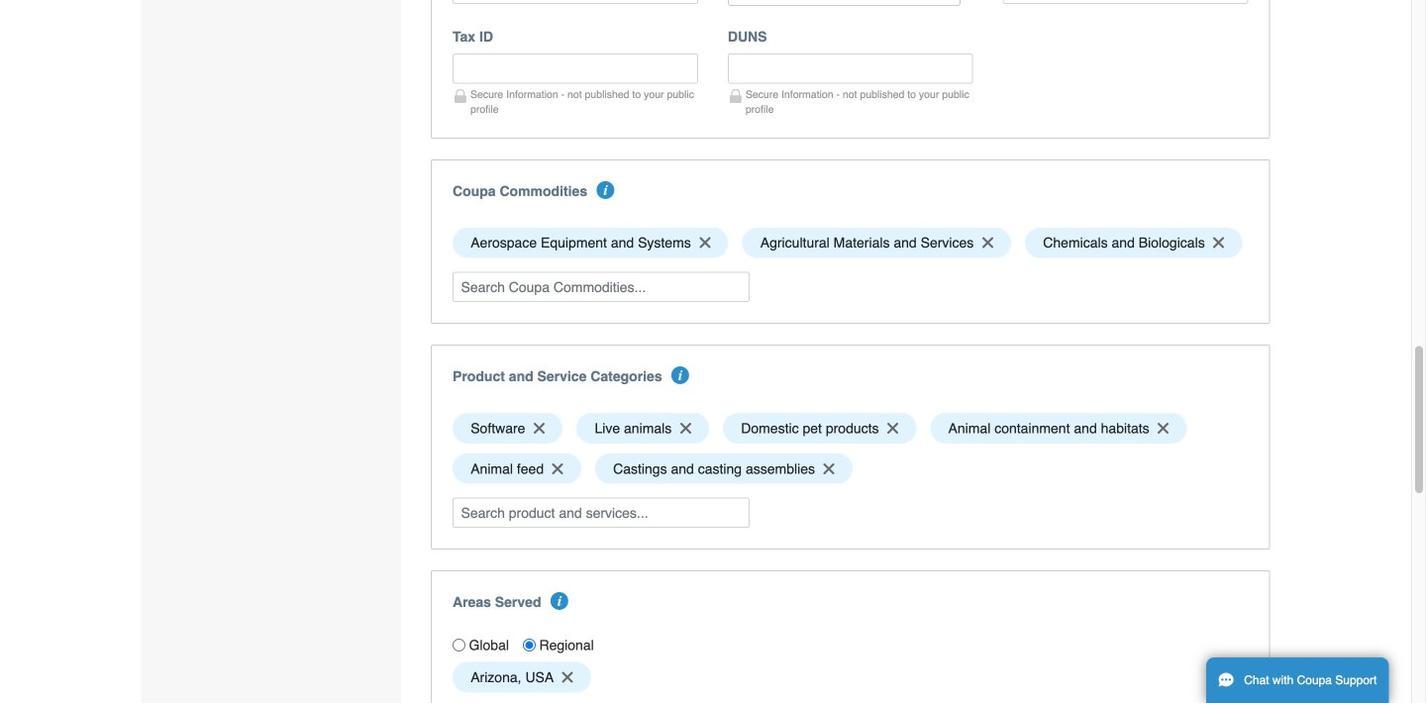 Task type: vqa. For each thing, say whether or not it's contained in the screenshot.
radio
yes



Task type: describe. For each thing, give the bounding box(es) containing it.
selected list box for additional information image
[[446, 408, 1255, 489]]

selected list box for additional information icon to the right
[[446, 223, 1255, 263]]

selected areas list box
[[446, 657, 1255, 698]]

1 horizontal spatial additional information image
[[597, 181, 614, 199]]



Task type: locate. For each thing, give the bounding box(es) containing it.
option inside selected areas list box
[[453, 662, 591, 693]]

2 selected list box from the top
[[446, 408, 1255, 489]]

selected list box
[[446, 223, 1255, 263], [446, 408, 1255, 489]]

None text field
[[1003, 0, 1248, 4]]

0 horizontal spatial additional information image
[[550, 592, 568, 610]]

option
[[453, 228, 728, 258], [742, 228, 1011, 258], [1025, 228, 1242, 258], [453, 413, 563, 444], [577, 413, 709, 444], [723, 413, 916, 444], [930, 413, 1187, 444], [453, 453, 581, 484], [595, 453, 853, 484], [453, 662, 591, 693]]

1 vertical spatial additional information image
[[550, 592, 568, 610]]

None text field
[[453, 53, 698, 83], [728, 53, 973, 83], [453, 53, 698, 83], [728, 53, 973, 83]]

additional information image
[[597, 181, 614, 199], [550, 592, 568, 610]]

1 vertical spatial selected list box
[[446, 408, 1255, 489]]

additional information image
[[671, 367, 689, 384]]

None radio
[[523, 639, 536, 652]]

None radio
[[453, 639, 465, 652]]

0 vertical spatial additional information image
[[597, 181, 614, 199]]

1 selected list box from the top
[[446, 223, 1255, 263]]

0 vertical spatial selected list box
[[446, 223, 1255, 263]]



